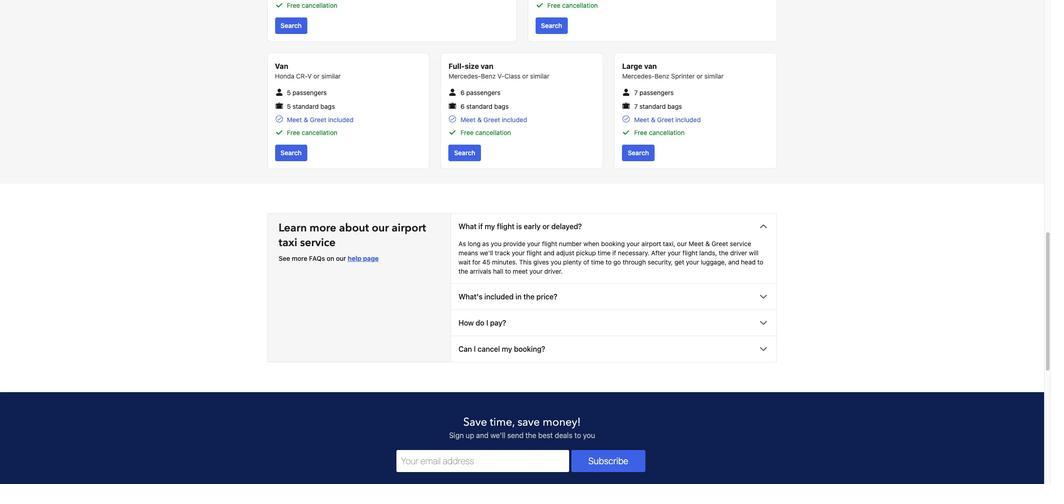 Task type: describe. For each thing, give the bounding box(es) containing it.
your down gives
[[530, 267, 543, 275]]

number
[[559, 240, 582, 248]]

can
[[459, 345, 472, 353]]

the up luggage, on the right
[[719, 249, 729, 257]]

full-size van mercedes-benz v-class or similar
[[449, 62, 549, 80]]

hall
[[493, 267, 503, 275]]

bags for van
[[494, 102, 509, 110]]

the inside what's included in the price? dropdown button
[[524, 293, 535, 301]]

standard for van
[[466, 102, 493, 110]]

to left go
[[606, 258, 612, 266]]

1 vertical spatial more
[[292, 255, 307, 262]]

free cancellation for van
[[461, 129, 511, 136]]

wait
[[459, 258, 471, 266]]

how
[[459, 319, 474, 327]]

pickup
[[576, 249, 596, 257]]

your down provide
[[512, 249, 525, 257]]

what if my flight is early or delayed?
[[459, 222, 582, 231]]

sprinter
[[671, 72, 695, 80]]

see
[[279, 255, 290, 262]]

about
[[339, 221, 369, 236]]

45
[[482, 258, 490, 266]]

driver.
[[544, 267, 563, 275]]

lands,
[[699, 249, 717, 257]]

head
[[741, 258, 756, 266]]

can i cancel my booking? button
[[451, 336, 777, 362]]

go
[[613, 258, 621, 266]]

free for full-size van
[[461, 129, 474, 136]]

as
[[482, 240, 489, 248]]

minutes.
[[492, 258, 517, 266]]

meet & greet included for van
[[461, 116, 527, 124]]

full-
[[449, 62, 465, 70]]

passengers for van
[[466, 89, 501, 97]]

mercedes- inside full-size van mercedes-benz v-class or similar
[[449, 72, 481, 80]]

& inside as long as you provide your flight number when booking your airport taxi, our meet & greet service means we'll track your flight and adjust pickup time if necessary. after your flight lands, the driver will wait for 45 minutes. this gives you plenty of time to go through security, get your luggage, and head to the arrivals hall to meet your driver.
[[706, 240, 710, 248]]

free cancellation for mercedes-
[[634, 129, 685, 136]]

subscribe
[[588, 456, 628, 466]]

7 for 7 passengers
[[634, 89, 638, 97]]

booking
[[601, 240, 625, 248]]

v
[[308, 72, 312, 80]]

Your email address email field
[[397, 450, 569, 472]]

for
[[472, 258, 481, 266]]

1 horizontal spatial and
[[544, 249, 555, 257]]

save time, save money! sign up and we'll send the best deals to you
[[449, 415, 595, 440]]

deals
[[555, 431, 573, 440]]

v-
[[498, 72, 504, 80]]

5 for 5 passengers
[[287, 89, 291, 97]]

airport inside as long as you provide your flight number when booking your airport taxi, our meet & greet service means we'll track your flight and adjust pickup time if necessary. after your flight lands, the driver will wait for 45 minutes. this gives you plenty of time to go through security, get your luggage, and head to the arrivals hall to meet your driver.
[[642, 240, 661, 248]]

7 standard bags
[[634, 102, 682, 110]]

passengers for mercedes-
[[640, 89, 674, 97]]

provide
[[503, 240, 526, 248]]

similar inside the 'large van mercedes-benz sprinter or similar'
[[705, 72, 724, 80]]

bags for mercedes-
[[668, 102, 682, 110]]

6 standard bags
[[461, 102, 509, 110]]

if inside as long as you provide your flight number when booking your airport taxi, our meet & greet service means we'll track your flight and adjust pickup time if necessary. after your flight lands, the driver will wait for 45 minutes. this gives you plenty of time to go through security, get your luggage, and head to the arrivals hall to meet your driver.
[[612, 249, 616, 257]]

included for van
[[502, 116, 527, 124]]

plenty
[[563, 258, 582, 266]]

learn more about our airport taxi service see more faqs on our help page
[[279, 221, 426, 262]]

after
[[651, 249, 666, 257]]

taxi
[[279, 235, 297, 250]]

what's
[[459, 293, 483, 301]]

0 horizontal spatial you
[[491, 240, 502, 248]]

flight inside dropdown button
[[497, 222, 515, 231]]

6 for 6 passengers
[[461, 89, 465, 97]]

similar inside van honda cr-v or similar
[[321, 72, 341, 80]]

flight up gives
[[527, 249, 542, 257]]

page
[[363, 255, 379, 262]]

or inside van honda cr-v or similar
[[314, 72, 320, 80]]

cancel
[[478, 345, 500, 353]]

flight up the adjust
[[542, 240, 557, 248]]

your up "necessary."
[[627, 240, 640, 248]]

the down wait
[[459, 267, 468, 275]]

i inside dropdown button
[[474, 345, 476, 353]]

help page link
[[348, 255, 379, 262]]

service inside as long as you provide your flight number when booking your airport taxi, our meet & greet service means we'll track your flight and adjust pickup time if necessary. after your flight lands, the driver will wait for 45 minutes. this gives you plenty of time to go through security, get your luggage, and head to the arrivals hall to meet your driver.
[[730, 240, 751, 248]]

search button for cr-
[[275, 145, 307, 161]]

free for van
[[287, 129, 300, 136]]

if inside dropdown button
[[479, 222, 483, 231]]

to down minutes.
[[505, 267, 511, 275]]

faqs
[[309, 255, 325, 262]]

save
[[463, 415, 487, 430]]

i inside dropdown button
[[486, 319, 488, 327]]

of
[[583, 258, 589, 266]]

meet
[[513, 267, 528, 275]]

cancellation for mercedes-
[[649, 129, 685, 136]]

subscribe button
[[571, 450, 646, 472]]

what if my flight is early or delayed? element
[[451, 239, 777, 284]]

your down early
[[527, 240, 540, 248]]

6 for 6 standard bags
[[461, 102, 465, 110]]

how do i pay?
[[459, 319, 506, 327]]

free for large van
[[634, 129, 647, 136]]

large van mercedes-benz sprinter or similar
[[622, 62, 724, 80]]

delayed?
[[551, 222, 582, 231]]

search for cr-
[[281, 149, 302, 157]]

send
[[507, 431, 524, 440]]

or inside dropdown button
[[543, 222, 550, 231]]

time,
[[490, 415, 515, 430]]

bags for cr-
[[321, 102, 335, 110]]

or inside full-size van mercedes-benz v-class or similar
[[522, 72, 528, 80]]

2 horizontal spatial and
[[728, 258, 739, 266]]

what if my flight is early or delayed? button
[[451, 214, 777, 239]]

free cancellation for cr-
[[287, 129, 337, 136]]

cancellation for van
[[475, 129, 511, 136]]

booking?
[[514, 345, 545, 353]]

we'll inside as long as you provide your flight number when booking your airport taxi, our meet & greet service means we'll track your flight and adjust pickup time if necessary. after your flight lands, the driver will wait for 45 minutes. this gives you plenty of time to go through security, get your luggage, and head to the arrivals hall to meet your driver.
[[480, 249, 493, 257]]

do
[[476, 319, 485, 327]]

taxi,
[[663, 240, 675, 248]]

best
[[538, 431, 553, 440]]

mercedes- inside the 'large van mercedes-benz sprinter or similar'
[[622, 72, 655, 80]]

get
[[675, 258, 684, 266]]

0 vertical spatial my
[[485, 222, 495, 231]]

1 vertical spatial you
[[551, 258, 562, 266]]

through
[[623, 258, 646, 266]]

is
[[516, 222, 522, 231]]

search button for mercedes-
[[622, 145, 655, 161]]

will
[[749, 249, 759, 257]]

7 for 7 standard bags
[[634, 102, 638, 110]]

your down taxi,
[[668, 249, 681, 257]]

necessary.
[[618, 249, 650, 257]]

what's included in the price?
[[459, 293, 557, 301]]



Task type: locate. For each thing, give the bounding box(es) containing it.
included for mercedes-
[[676, 116, 701, 124]]

3 meet & greet included from the left
[[634, 116, 701, 124]]

search for van
[[454, 149, 475, 157]]

search button
[[275, 18, 307, 34], [536, 18, 568, 34], [275, 145, 307, 161], [449, 145, 481, 161], [622, 145, 655, 161]]

& for van
[[477, 116, 482, 124]]

6 passengers
[[461, 89, 501, 97]]

2 horizontal spatial you
[[583, 431, 595, 440]]

our right on
[[336, 255, 346, 262]]

service up faqs
[[300, 235, 336, 250]]

0 horizontal spatial benz
[[481, 72, 496, 80]]

&
[[304, 116, 308, 124], [477, 116, 482, 124], [651, 116, 656, 124], [706, 240, 710, 248]]

7 up 7 standard bags
[[634, 89, 638, 97]]

0 vertical spatial 5
[[287, 89, 291, 97]]

the
[[719, 249, 729, 257], [459, 267, 468, 275], [524, 293, 535, 301], [526, 431, 536, 440]]

you right as
[[491, 240, 502, 248]]

2 6 from the top
[[461, 102, 465, 110]]

1 mercedes- from the left
[[449, 72, 481, 80]]

and inside the 'save time, save money! sign up and we'll send the best deals to you'
[[476, 431, 489, 440]]

help
[[348, 255, 361, 262]]

2 similar from the left
[[530, 72, 549, 80]]

passengers up 7 standard bags
[[640, 89, 674, 97]]

standard down "7 passengers"
[[640, 102, 666, 110]]

3 bags from the left
[[668, 102, 682, 110]]

meet & greet included down 7 standard bags
[[634, 116, 701, 124]]

included
[[328, 116, 354, 124], [502, 116, 527, 124], [676, 116, 701, 124], [484, 293, 514, 301]]

similar inside full-size van mercedes-benz v-class or similar
[[530, 72, 549, 80]]

large
[[622, 62, 643, 70]]

cancellation for cr-
[[302, 129, 337, 136]]

sign
[[449, 431, 464, 440]]

& for mercedes-
[[651, 116, 656, 124]]

arrivals
[[470, 267, 491, 275]]

and right up
[[476, 431, 489, 440]]

1 horizontal spatial bags
[[494, 102, 509, 110]]

greet up lands,
[[712, 240, 728, 248]]

i right do
[[486, 319, 488, 327]]

1 vertical spatial time
[[591, 258, 604, 266]]

or right class
[[522, 72, 528, 80]]

van honda cr-v or similar
[[275, 62, 341, 80]]

meet inside as long as you provide your flight number when booking your airport taxi, our meet & greet service means we'll track your flight and adjust pickup time if necessary. after your flight lands, the driver will wait for 45 minutes. this gives you plenty of time to go through security, get your luggage, and head to the arrivals hall to meet your driver.
[[689, 240, 704, 248]]

meet down 7 standard bags
[[634, 116, 649, 124]]

0 horizontal spatial if
[[479, 222, 483, 231]]

1 similar from the left
[[321, 72, 341, 80]]

early
[[524, 222, 541, 231]]

meet down 6 standard bags
[[461, 116, 476, 124]]

1 vertical spatial and
[[728, 258, 739, 266]]

in
[[516, 293, 522, 301]]

5 down honda on the left of the page
[[287, 89, 291, 97]]

1 horizontal spatial you
[[551, 258, 562, 266]]

search button for van
[[449, 145, 481, 161]]

1 horizontal spatial i
[[486, 319, 488, 327]]

1 meet & greet included from the left
[[287, 116, 354, 124]]

van
[[275, 62, 288, 70]]

greet inside as long as you provide your flight number when booking your airport taxi, our meet & greet service means we'll track your flight and adjust pickup time if necessary. after your flight lands, the driver will wait for 45 minutes. this gives you plenty of time to go through security, get your luggage, and head to the arrivals hall to meet your driver.
[[712, 240, 728, 248]]

save
[[518, 415, 540, 430]]

you inside the 'save time, save money! sign up and we'll send the best deals to you'
[[583, 431, 595, 440]]

free
[[287, 2, 300, 9], [547, 2, 561, 9], [287, 129, 300, 136], [461, 129, 474, 136], [634, 129, 647, 136]]

1 horizontal spatial airport
[[642, 240, 661, 248]]

the inside the 'save time, save money! sign up and we'll send the best deals to you'
[[526, 431, 536, 440]]

we'll
[[480, 249, 493, 257], [491, 431, 505, 440]]

can i cancel my booking?
[[459, 345, 545, 353]]

size
[[465, 62, 479, 70]]

0 vertical spatial i
[[486, 319, 488, 327]]

1 horizontal spatial my
[[502, 345, 512, 353]]

my right cancel
[[502, 345, 512, 353]]

money!
[[543, 415, 581, 430]]

0 vertical spatial if
[[479, 222, 483, 231]]

the down save
[[526, 431, 536, 440]]

your right get
[[686, 258, 699, 266]]

1 bags from the left
[[321, 102, 335, 110]]

similar
[[321, 72, 341, 80], [530, 72, 549, 80], [705, 72, 724, 80]]

2 5 from the top
[[287, 102, 291, 110]]

you up the driver.
[[551, 258, 562, 266]]

cr-
[[296, 72, 308, 80]]

0 vertical spatial more
[[310, 221, 336, 236]]

0 vertical spatial 6
[[461, 89, 465, 97]]

up
[[466, 431, 474, 440]]

van inside full-size van mercedes-benz v-class or similar
[[481, 62, 493, 70]]

class
[[504, 72, 521, 80]]

& down 6 standard bags
[[477, 116, 482, 124]]

means
[[459, 249, 478, 257]]

1 horizontal spatial our
[[372, 221, 389, 236]]

0 horizontal spatial standard
[[293, 102, 319, 110]]

i
[[486, 319, 488, 327], [474, 345, 476, 353]]

meet & greet included for mercedes-
[[634, 116, 701, 124]]

2 horizontal spatial bags
[[668, 102, 682, 110]]

1 horizontal spatial benz
[[655, 72, 670, 80]]

long
[[468, 240, 481, 248]]

0 horizontal spatial passengers
[[293, 89, 327, 97]]

passengers for cr-
[[293, 89, 327, 97]]

2 horizontal spatial passengers
[[640, 89, 674, 97]]

1 vertical spatial my
[[502, 345, 512, 353]]

3 similar from the left
[[705, 72, 724, 80]]

similar right v
[[321, 72, 341, 80]]

benz up "7 passengers"
[[655, 72, 670, 80]]

time right the of
[[591, 258, 604, 266]]

5 down 5 passengers
[[287, 102, 291, 110]]

1 6 from the top
[[461, 89, 465, 97]]

0 horizontal spatial van
[[481, 62, 493, 70]]

standard for mercedes-
[[640, 102, 666, 110]]

more right learn
[[310, 221, 336, 236]]

1 vertical spatial i
[[474, 345, 476, 353]]

learn
[[279, 221, 307, 236]]

if
[[479, 222, 483, 231], [612, 249, 616, 257]]

1 horizontal spatial more
[[310, 221, 336, 236]]

1 vertical spatial 6
[[461, 102, 465, 110]]

0 horizontal spatial similar
[[321, 72, 341, 80]]

0 horizontal spatial and
[[476, 431, 489, 440]]

standard for cr-
[[293, 102, 319, 110]]

1 van from the left
[[481, 62, 493, 70]]

7 passengers
[[634, 89, 674, 97]]

5 passengers
[[287, 89, 327, 97]]

greet down 5 standard bags
[[310, 116, 326, 124]]

our right about
[[372, 221, 389, 236]]

we'll up 45
[[480, 249, 493, 257]]

greet for mercedes-
[[657, 116, 674, 124]]

service up 'driver'
[[730, 240, 751, 248]]

search for mercedes-
[[628, 149, 649, 157]]

2 horizontal spatial similar
[[705, 72, 724, 80]]

included down 7 standard bags
[[676, 116, 701, 124]]

if down booking
[[612, 249, 616, 257]]

greet down 7 standard bags
[[657, 116, 674, 124]]

to down will
[[758, 258, 764, 266]]

flight
[[497, 222, 515, 231], [542, 240, 557, 248], [527, 249, 542, 257], [683, 249, 698, 257]]

2 horizontal spatial standard
[[640, 102, 666, 110]]

my
[[485, 222, 495, 231], [502, 345, 512, 353]]

included down 5 standard bags
[[328, 116, 354, 124]]

included left in
[[484, 293, 514, 301]]

meet down 5 standard bags
[[287, 116, 302, 124]]

2 benz from the left
[[655, 72, 670, 80]]

0 horizontal spatial mercedes-
[[449, 72, 481, 80]]

meet
[[287, 116, 302, 124], [461, 116, 476, 124], [634, 116, 649, 124], [689, 240, 704, 248]]

2 7 from the top
[[634, 102, 638, 110]]

1 7 from the top
[[634, 89, 638, 97]]

what
[[459, 222, 477, 231]]

or inside the 'large van mercedes-benz sprinter or similar'
[[697, 72, 703, 80]]

benz left v-
[[481, 72, 496, 80]]

& for cr-
[[304, 116, 308, 124]]

2 mercedes- from the left
[[622, 72, 655, 80]]

6 up 6 standard bags
[[461, 89, 465, 97]]

meet & greet included down 6 standard bags
[[461, 116, 527, 124]]

as
[[459, 240, 466, 248]]

on
[[327, 255, 334, 262]]

1 benz from the left
[[481, 72, 496, 80]]

greet
[[310, 116, 326, 124], [484, 116, 500, 124], [657, 116, 674, 124], [712, 240, 728, 248]]

5 for 5 standard bags
[[287, 102, 291, 110]]

airport inside learn more about our airport taxi service see more faqs on our help page
[[392, 221, 426, 236]]

our
[[372, 221, 389, 236], [677, 240, 687, 248], [336, 255, 346, 262]]

6
[[461, 89, 465, 97], [461, 102, 465, 110]]

7
[[634, 89, 638, 97], [634, 102, 638, 110]]

passengers
[[293, 89, 327, 97], [466, 89, 501, 97], [640, 89, 674, 97]]

0 horizontal spatial service
[[300, 235, 336, 250]]

adjust
[[556, 249, 574, 257]]

van inside the 'large van mercedes-benz sprinter or similar'
[[644, 62, 657, 70]]

1 horizontal spatial if
[[612, 249, 616, 257]]

2 meet & greet included from the left
[[461, 116, 527, 124]]

0 vertical spatial 7
[[634, 89, 638, 97]]

3 passengers from the left
[[640, 89, 674, 97]]

1 passengers from the left
[[293, 89, 327, 97]]

1 vertical spatial we'll
[[491, 431, 505, 440]]

passengers up 5 standard bags
[[293, 89, 327, 97]]

included for cr-
[[328, 116, 354, 124]]

included inside what's included in the price? dropdown button
[[484, 293, 514, 301]]

more right see
[[292, 255, 307, 262]]

this
[[519, 258, 532, 266]]

mercedes- down large
[[622, 72, 655, 80]]

to inside the 'save time, save money! sign up and we'll send the best deals to you'
[[575, 431, 581, 440]]

track
[[495, 249, 510, 257]]

bags
[[321, 102, 335, 110], [494, 102, 509, 110], [668, 102, 682, 110]]

meet & greet included for cr-
[[287, 116, 354, 124]]

& up lands,
[[706, 240, 710, 248]]

pay?
[[490, 319, 506, 327]]

1 vertical spatial 7
[[634, 102, 638, 110]]

1 vertical spatial 5
[[287, 102, 291, 110]]

as long as you provide your flight number when booking your airport taxi, our meet & greet service means we'll track your flight and adjust pickup time if necessary. after your flight lands, the driver will wait for 45 minutes. this gives you plenty of time to go through security, get your luggage, and head to the arrivals hall to meet your driver.
[[459, 240, 764, 275]]

similar right class
[[530, 72, 549, 80]]

0 horizontal spatial bags
[[321, 102, 335, 110]]

our right taxi,
[[677, 240, 687, 248]]

benz inside full-size van mercedes-benz v-class or similar
[[481, 72, 496, 80]]

1 horizontal spatial mercedes-
[[622, 72, 655, 80]]

or right sprinter
[[697, 72, 703, 80]]

if right what
[[479, 222, 483, 231]]

2 van from the left
[[644, 62, 657, 70]]

standard down 6 passengers
[[466, 102, 493, 110]]

the right in
[[524, 293, 535, 301]]

similar right sprinter
[[705, 72, 724, 80]]

1 horizontal spatial meet & greet included
[[461, 116, 527, 124]]

meet for cr-
[[287, 116, 302, 124]]

1 horizontal spatial standard
[[466, 102, 493, 110]]

search
[[281, 22, 302, 30], [541, 22, 562, 30], [281, 149, 302, 157], [454, 149, 475, 157], [628, 149, 649, 157]]

1 horizontal spatial van
[[644, 62, 657, 70]]

to right deals
[[575, 431, 581, 440]]

meet for van
[[461, 116, 476, 124]]

you right deals
[[583, 431, 595, 440]]

time down booking
[[598, 249, 611, 257]]

& down 7 standard bags
[[651, 116, 656, 124]]

time
[[598, 249, 611, 257], [591, 258, 604, 266]]

price?
[[536, 293, 557, 301]]

flight up get
[[683, 249, 698, 257]]

and
[[544, 249, 555, 257], [728, 258, 739, 266], [476, 431, 489, 440]]

5 standard bags
[[287, 102, 335, 110]]

meet up lands,
[[689, 240, 704, 248]]

luggage,
[[701, 258, 727, 266]]

0 vertical spatial you
[[491, 240, 502, 248]]

2 horizontal spatial our
[[677, 240, 687, 248]]

to
[[606, 258, 612, 266], [758, 258, 764, 266], [505, 267, 511, 275], [575, 431, 581, 440]]

my up as
[[485, 222, 495, 231]]

1 standard from the left
[[293, 102, 319, 110]]

benz
[[481, 72, 496, 80], [655, 72, 670, 80]]

passengers up 6 standard bags
[[466, 89, 501, 97]]

0 vertical spatial time
[[598, 249, 611, 257]]

and up gives
[[544, 249, 555, 257]]

1 horizontal spatial service
[[730, 240, 751, 248]]

driver
[[730, 249, 747, 257]]

meet for mercedes-
[[634, 116, 649, 124]]

and down 'driver'
[[728, 258, 739, 266]]

what's included in the price? button
[[451, 284, 777, 310]]

0 horizontal spatial our
[[336, 255, 346, 262]]

flight left is
[[497, 222, 515, 231]]

honda
[[275, 72, 294, 80]]

3 standard from the left
[[640, 102, 666, 110]]

more
[[310, 221, 336, 236], [292, 255, 307, 262]]

mercedes- down size
[[449, 72, 481, 80]]

2 vertical spatial our
[[336, 255, 346, 262]]

greet for cr-
[[310, 116, 326, 124]]

we'll down time, on the left of the page
[[491, 431, 505, 440]]

cancellation
[[302, 2, 337, 9], [562, 2, 598, 9], [302, 129, 337, 136], [475, 129, 511, 136], [649, 129, 685, 136]]

bags down 5 passengers
[[321, 102, 335, 110]]

our inside as long as you provide your flight number when booking your airport taxi, our meet & greet service means we'll track your flight and adjust pickup time if necessary. after your flight lands, the driver will wait for 45 minutes. this gives you plenty of time to go through security, get your luggage, and head to the arrivals hall to meet your driver.
[[677, 240, 687, 248]]

2 horizontal spatial meet & greet included
[[634, 116, 701, 124]]

or right v
[[314, 72, 320, 80]]

6 down 6 passengers
[[461, 102, 465, 110]]

i right the can
[[474, 345, 476, 353]]

0 vertical spatial airport
[[392, 221, 426, 236]]

0 horizontal spatial i
[[474, 345, 476, 353]]

0 vertical spatial our
[[372, 221, 389, 236]]

meet & greet included down 5 standard bags
[[287, 116, 354, 124]]

2 bags from the left
[[494, 102, 509, 110]]

standard
[[293, 102, 319, 110], [466, 102, 493, 110], [640, 102, 666, 110]]

greet for van
[[484, 116, 500, 124]]

1 horizontal spatial passengers
[[466, 89, 501, 97]]

included down 6 standard bags
[[502, 116, 527, 124]]

2 standard from the left
[[466, 102, 493, 110]]

1 5 from the top
[[287, 89, 291, 97]]

0 horizontal spatial more
[[292, 255, 307, 262]]

standard down 5 passengers
[[293, 102, 319, 110]]

2 passengers from the left
[[466, 89, 501, 97]]

1 vertical spatial our
[[677, 240, 687, 248]]

benz inside the 'large van mercedes-benz sprinter or similar'
[[655, 72, 670, 80]]

van right large
[[644, 62, 657, 70]]

7 down "7 passengers"
[[634, 102, 638, 110]]

or right early
[[543, 222, 550, 231]]

bags down 6 passengers
[[494, 102, 509, 110]]

bags down "7 passengers"
[[668, 102, 682, 110]]

service inside learn more about our airport taxi service see more faqs on our help page
[[300, 235, 336, 250]]

0 horizontal spatial meet & greet included
[[287, 116, 354, 124]]

we'll inside the 'save time, save money! sign up and we'll send the best deals to you'
[[491, 431, 505, 440]]

0 horizontal spatial airport
[[392, 221, 426, 236]]

when
[[584, 240, 599, 248]]

& down 5 standard bags
[[304, 116, 308, 124]]

2 vertical spatial you
[[583, 431, 595, 440]]

van right size
[[481, 62, 493, 70]]

0 vertical spatial we'll
[[480, 249, 493, 257]]

how do i pay? button
[[451, 310, 777, 336]]

gives
[[533, 258, 549, 266]]

security,
[[648, 258, 673, 266]]

1 horizontal spatial similar
[[530, 72, 549, 80]]

greet down 6 standard bags
[[484, 116, 500, 124]]

0 horizontal spatial my
[[485, 222, 495, 231]]

1 vertical spatial if
[[612, 249, 616, 257]]

1 vertical spatial airport
[[642, 240, 661, 248]]

2 vertical spatial and
[[476, 431, 489, 440]]

0 vertical spatial and
[[544, 249, 555, 257]]



Task type: vqa. For each thing, say whether or not it's contained in the screenshot.
things inside the New York 1165 things to do
no



